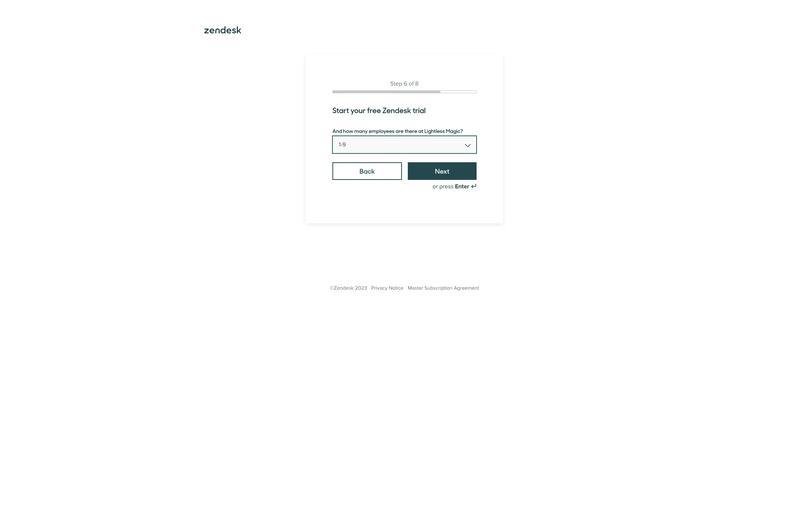 Task type: describe. For each thing, give the bounding box(es) containing it.
master subscription agreement
[[408, 285, 479, 292]]

of
[[409, 80, 414, 88]]

©zendesk 2023
[[330, 285, 367, 292]]

enter image
[[471, 184, 477, 190]]

master subscription agreement link
[[408, 285, 479, 292]]

lightless
[[424, 127, 445, 135]]

there
[[405, 127, 417, 135]]

©zendesk
[[330, 285, 354, 292]]

©zendesk 2023 link
[[330, 285, 367, 292]]

step
[[390, 80, 402, 88]]

privacy notice
[[371, 285, 403, 292]]

start your free zendesk trial
[[332, 105, 426, 115]]

are
[[396, 127, 404, 135]]

press
[[439, 183, 453, 190]]

back
[[360, 167, 375, 176]]

agreement
[[454, 285, 479, 292]]

privacy
[[371, 285, 387, 292]]

step 6 of 8
[[390, 80, 419, 88]]



Task type: locate. For each thing, give the bounding box(es) containing it.
next
[[435, 167, 449, 176]]

master
[[408, 285, 423, 292]]

privacy notice link
[[371, 285, 403, 292]]

6
[[404, 80, 407, 88]]

zendesk
[[382, 105, 411, 115]]

your
[[350, 105, 366, 115]]

trial
[[413, 105, 426, 115]]

notice
[[389, 285, 403, 292]]

next button
[[408, 163, 477, 180]]

and
[[332, 127, 342, 135]]

at
[[418, 127, 423, 135]]

employees
[[369, 127, 395, 135]]

or press enter
[[433, 183, 469, 190]]

?
[[460, 127, 463, 135]]

enter
[[455, 183, 469, 190]]

magic
[[446, 127, 460, 135]]

subscription
[[424, 285, 452, 292]]

how
[[343, 127, 353, 135]]

back button
[[332, 163, 402, 180]]

2023
[[355, 285, 367, 292]]

or
[[433, 183, 438, 190]]

start
[[332, 105, 349, 115]]

8
[[415, 80, 419, 88]]

many
[[354, 127, 368, 135]]

and how many employees are there at lightless magic ?
[[332, 127, 463, 135]]

zendesk image
[[204, 26, 241, 34]]

free
[[367, 105, 381, 115]]



Task type: vqa. For each thing, say whether or not it's contained in the screenshot.
right ticket,
no



